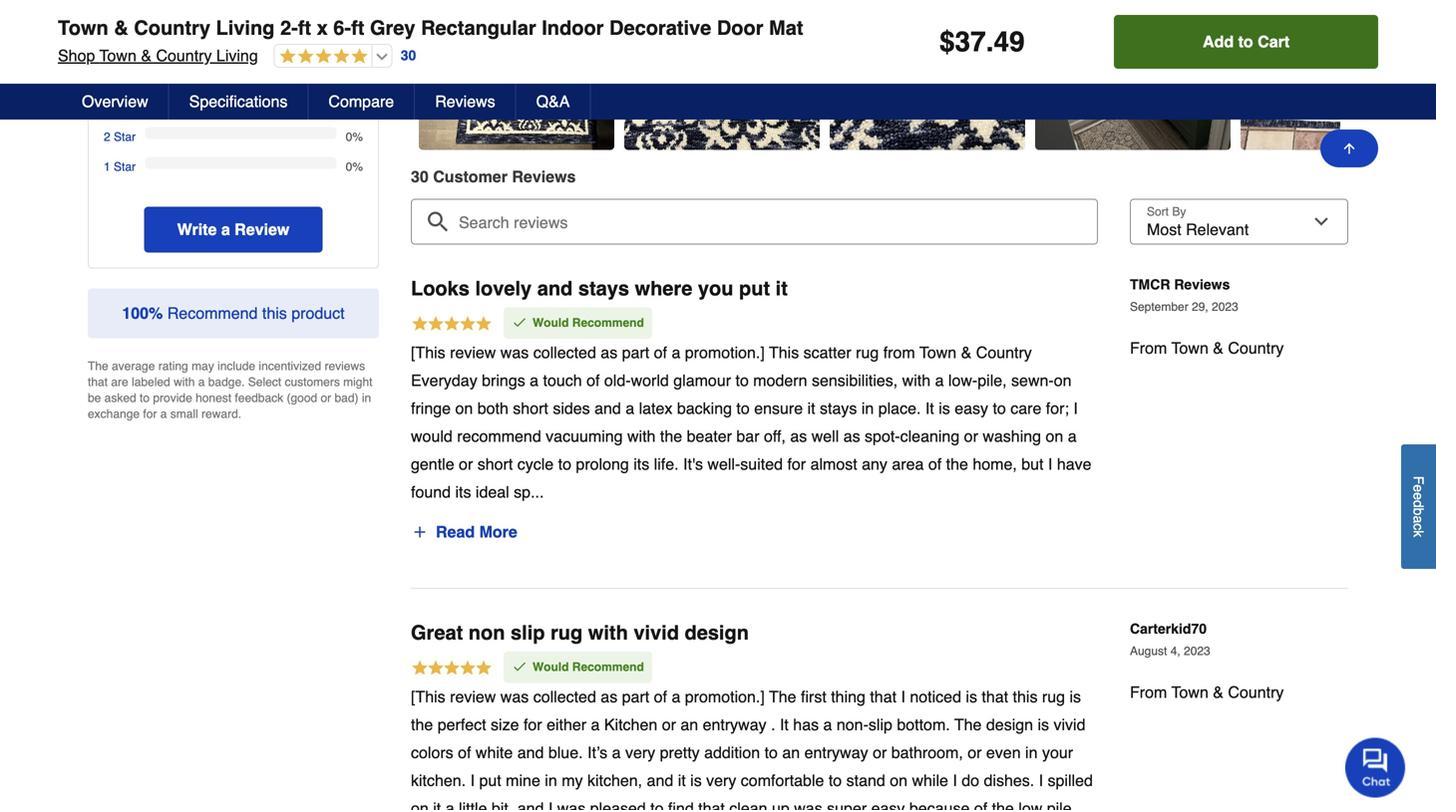 Task type: locate. For each thing, give the bounding box(es) containing it.
2 collected from the top
[[533, 688, 596, 707]]

an up 'pretty'
[[681, 716, 698, 735]]

0 horizontal spatial easy
[[871, 800, 905, 811]]

1 horizontal spatial it
[[925, 399, 934, 418]]

ft up 90%
[[351, 16, 364, 39]]

2 horizontal spatial rug
[[1042, 688, 1065, 707]]

star for 3 star
[[114, 100, 136, 114]]

and inside '[this review was collected as part of a promotion.] this scatter rug from town & country everyday brings a touch of old-world glamour to modern sensibilities, with a low-pile, sewn-on fringe on both short sides and a latex backing to ensure it stays in place. it is easy to care for; i would recommend vacuuming with the beater bar off, as well as spot-cleaning or washing on a gentle or short cycle to prolong its life. it's well-suited for almost any area of the home, but i have found its ideal sp...'
[[595, 399, 621, 418]]

review for lovely
[[450, 344, 496, 362]]

2 from town & country from the top
[[1130, 684, 1284, 702]]

2 part from the top
[[622, 688, 649, 707]]

rectangular
[[421, 16, 536, 39]]

3 star
[[104, 100, 136, 114]]

0 horizontal spatial reviews
[[435, 92, 495, 111]]

0 vertical spatial vivid
[[634, 622, 679, 645]]

rug inside '[this review was collected as part of a promotion.] the first thing that i noticed is that this rug is the perfect size for either a kitchen or an entryway . it has a non-slip bottom. the design is vivid colors of white and blue. it's a very pretty addition to an entryway or bathroom, or even in your kitchen. i put mine in my kitchen, and it is very comfortable to stand on while i do dishes. i spilled on it a little bit, and i was pleased to find that clean up was super easy because of the low'
[[1042, 688, 1065, 707]]

0 horizontal spatial 2023
[[1184, 645, 1211, 659]]

collected for rug
[[533, 688, 596, 707]]

reviews down a view of the rug placed in front of a high traffic area . image
[[435, 92, 495, 111]]

1 vertical spatial easy
[[871, 800, 905, 811]]

collected inside '[this review was collected as part of a promotion.] this scatter rug from town & country everyday brings a touch of old-world glamour to modern sensibilities, with a low-pile, sewn-on fringe on both short sides and a latex backing to ensure it stays in place. it is easy to care for; i would recommend vacuuming with the beater bar off, as well as spot-cleaning or washing on a gentle or short cycle to prolong its life. it's well-suited for almost any area of the home, but i have found its ideal sp...'
[[533, 344, 596, 362]]

0 horizontal spatial its
[[455, 483, 471, 502]]

from town & country down 4,
[[1130, 684, 1284, 702]]

would right checkmark image
[[533, 661, 569, 675]]

1 promotion.] from the top
[[685, 344, 765, 362]]

0 vertical spatial its
[[634, 455, 650, 474]]

overview button
[[62, 84, 169, 120]]

0 vertical spatial from town & country
[[1130, 339, 1284, 357]]

5 stars image down great
[[411, 659, 493, 681]]

provide
[[153, 391, 192, 405]]

or right gentle on the left
[[459, 455, 473, 474]]

1 horizontal spatial design
[[986, 716, 1033, 735]]

looks lovely and stays where you put it
[[411, 277, 788, 300]]

1 5 stars image from the top
[[411, 315, 493, 336]]

2 would from the top
[[533, 661, 569, 675]]

rug up sensibilities,
[[856, 344, 879, 362]]

&
[[114, 16, 128, 39], [141, 46, 152, 65], [1213, 339, 1224, 357], [961, 344, 972, 362], [1213, 684, 1224, 702]]

either
[[547, 716, 587, 735]]

or up do
[[968, 744, 982, 763]]

have
[[1057, 455, 1092, 474]]

0 horizontal spatial rug
[[551, 622, 583, 645]]

1 horizontal spatial for
[[524, 716, 542, 735]]

was
[[500, 344, 529, 362], [500, 688, 529, 707], [557, 800, 586, 811], [794, 800, 823, 811]]

a inside 'button'
[[221, 220, 230, 239]]

a down "may"
[[198, 375, 205, 389]]

or up 'pretty'
[[662, 716, 676, 735]]

september
[[1130, 300, 1189, 314]]

of left old-
[[587, 372, 600, 390]]

2 star
[[104, 130, 136, 144]]

would
[[411, 427, 453, 446]]

2 horizontal spatial for
[[787, 455, 806, 474]]

0% for 2 star
[[346, 130, 363, 144]]

0 vertical spatial rug
[[856, 344, 879, 362]]

5 stars image for great
[[411, 659, 493, 681]]

but
[[1022, 455, 1044, 474]]

on
[[1054, 372, 1072, 390], [455, 399, 473, 418], [1046, 427, 1063, 446], [890, 772, 908, 791], [411, 800, 429, 811]]

its left life.
[[634, 455, 650, 474]]

the down noticed
[[955, 716, 982, 735]]

short right both
[[513, 399, 548, 418]]

0 horizontal spatial it
[[780, 716, 789, 735]]

1 vertical spatial review
[[450, 688, 496, 707]]

1 horizontal spatial slip
[[869, 716, 893, 735]]

1 horizontal spatial easy
[[955, 399, 988, 418]]

e up "d"
[[1411, 485, 1427, 493]]

0 horizontal spatial entryway
[[703, 716, 767, 735]]

0% for 1 star
[[346, 160, 363, 174]]

write
[[177, 220, 217, 239]]

design
[[685, 622, 749, 645], [986, 716, 1033, 735]]

1 vertical spatial its
[[455, 483, 471, 502]]

0 vertical spatial design
[[685, 622, 749, 645]]

f e e d b a c k button
[[1401, 445, 1436, 569]]

1 would recommend from the top
[[533, 316, 644, 330]]

the up life.
[[660, 427, 682, 446]]

4
[[104, 73, 110, 87]]

as right well
[[843, 427, 860, 446]]

entryway down non-
[[804, 744, 868, 763]]

vivid up your
[[1054, 716, 1086, 735]]

[this up everyday
[[411, 344, 446, 362]]

this left product
[[262, 304, 287, 322]]

1 vertical spatial 30
[[411, 167, 429, 186]]

was up brings
[[500, 344, 529, 362]]

4 star
[[104, 73, 136, 87]]

town inside '[this review was collected as part of a promotion.] this scatter rug from town & country everyday brings a touch of old-world glamour to modern sensibilities, with a low-pile, sewn-on fringe on both short sides and a latex backing to ensure it stays in place. it is easy to care for; i would recommend vacuuming with the beater bar off, as well as spot-cleaning or washing on a gentle or short cycle to prolong its life. it's well-suited for almost any area of the home, but i have found its ideal sp...'
[[920, 344, 957, 362]]

easy down the low- at the top
[[955, 399, 988, 418]]

very down addition
[[706, 772, 736, 791]]

its left "ideal"
[[455, 483, 471, 502]]

collected inside '[this review was collected as part of a promotion.] the first thing that i noticed is that this rug is the perfect size for either a kitchen or an entryway . it has a non-slip bottom. the design is vivid colors of white and blue. it's a very pretty addition to an entryway or bathroom, or even in your kitchen. i put mine in my kitchen, and it is very comfortable to stand on while i do dishes. i spilled on it a little bit, and i was pleased to find that clean up was super easy because of the low'
[[533, 688, 596, 707]]

0 vertical spatial easy
[[955, 399, 988, 418]]

[this for great non slip rug with vivid design
[[411, 688, 446, 707]]

1 horizontal spatial reviews
[[1174, 277, 1230, 293]]

2 would recommend from the top
[[533, 661, 644, 675]]

part inside '[this review was collected as part of a promotion.] this scatter rug from town & country everyday brings a touch of old-world glamour to modern sensibilities, with a low-pile, sewn-on fringe on both short sides and a latex backing to ensure it stays in place. it is easy to care for; i would recommend vacuuming with the beater bar off, as well as spot-cleaning or washing on a gentle or short cycle to prolong its life. it's well-suited for almost any area of the home, but i have found its ideal sp...'
[[622, 344, 649, 362]]

i right for; at the right
[[1074, 399, 1078, 418]]

with
[[902, 372, 931, 390], [174, 375, 195, 389], [627, 427, 656, 446], [588, 622, 628, 645]]

on up for; at the right
[[1054, 372, 1072, 390]]

1 horizontal spatial stays
[[820, 399, 857, 418]]

would recommend down looks lovely and stays where you put it
[[533, 316, 644, 330]]

suited
[[740, 455, 783, 474]]

2023 inside 'carterkid70 august 4, 2023'
[[1184, 645, 1211, 659]]

to up super
[[829, 772, 842, 791]]

0 vertical spatial living
[[216, 16, 275, 39]]

promotion.] inside '[this review was collected as part of a promotion.] the first thing that i noticed is that this rug is the perfect size for either a kitchen or an entryway . it has a non-slip bottom. the design is vivid colors of white and blue. it's a very pretty addition to an entryway or bathroom, or even in your kitchen. i put mine in my kitchen, and it is very comfortable to stand on while i do dishes. i spilled on it a little bit, and i was pleased to find that clean up was super easy because of the low'
[[685, 688, 765, 707]]

the left 'first'
[[769, 688, 796, 707]]

i
[[1074, 399, 1078, 418], [1048, 455, 1053, 474], [901, 688, 906, 707], [470, 772, 475, 791], [953, 772, 957, 791], [1039, 772, 1043, 791], [548, 800, 553, 811]]

short
[[513, 399, 548, 418], [477, 455, 513, 474]]

clean
[[729, 800, 768, 811]]

and up the find
[[647, 772, 673, 791]]

stays left where
[[578, 277, 629, 300]]

vivid up kitchen
[[634, 622, 679, 645]]

grey
[[370, 16, 415, 39]]

review right customer
[[512, 167, 567, 186]]

1 horizontal spatial an
[[782, 744, 800, 763]]

a close-up look of the colors image image
[[830, 42, 1025, 62]]

30
[[401, 48, 416, 64], [411, 167, 429, 186]]

for right size
[[524, 716, 542, 735]]

lovely
[[475, 277, 532, 300]]

from
[[1130, 339, 1167, 357], [1130, 684, 1167, 702]]

this
[[262, 304, 287, 322], [1013, 688, 1038, 707]]

0 horizontal spatial review
[[235, 220, 290, 239]]

promotion.] inside '[this review was collected as part of a promotion.] this scatter rug from town & country everyday brings a touch of old-world glamour to modern sensibilities, with a low-pile, sewn-on fringe on both short sides and a latex backing to ensure it stays in place. it is easy to care for; i would recommend vacuuming with the beater bar off, as well as spot-cleaning or washing on a gentle or short cycle to prolong its life. it's well-suited for almost any area of the home, but i have found its ideal sp...'
[[685, 344, 765, 362]]

5 stars image
[[411, 315, 493, 336], [411, 659, 493, 681]]

0 vertical spatial this
[[262, 304, 287, 322]]

put inside '[this review was collected as part of a promotion.] the first thing that i noticed is that this rug is the perfect size for either a kitchen or an entryway . it has a non-slip bottom. the design is vivid colors of white and blue. it's a very pretty addition to an entryway or bathroom, or even in your kitchen. i put mine in my kitchen, and it is very comfortable to stand on while i do dishes. i spilled on it a little bit, and i was pleased to find that clean up was super easy because of the low'
[[479, 772, 501, 791]]

1 vertical spatial put
[[479, 772, 501, 791]]

town up 4 star
[[99, 46, 137, 65]]

to inside 'the average rating may include incentivized reviews that are labeled with a badge. select customers might be asked to provide honest feedback (good or bad) in exchange for a small reward.'
[[140, 391, 150, 405]]

0 vertical spatial for
[[143, 407, 157, 421]]

pile,
[[978, 372, 1007, 390]]

. right $
[[986, 26, 994, 58]]

5 star from the top
[[114, 160, 136, 174]]

0 vertical spatial the
[[88, 359, 108, 373]]

1 horizontal spatial rug
[[856, 344, 879, 362]]

2 0% from the top
[[346, 130, 363, 144]]

or up stand
[[873, 744, 887, 763]]

review for customer
[[512, 167, 567, 186]]

modern
[[753, 372, 807, 390]]

1 horizontal spatial this
[[1013, 688, 1038, 707]]

as right off,
[[790, 427, 807, 446]]

0 horizontal spatial for
[[143, 407, 157, 421]]

2-
[[280, 16, 298, 39]]

to up "bar"
[[736, 399, 750, 418]]

to right cycle
[[558, 455, 571, 474]]

0 vertical spatial review
[[450, 344, 496, 362]]

star for 1 star
[[114, 160, 136, 174]]

30 left customer
[[411, 167, 429, 186]]

1 vertical spatial it
[[780, 716, 789, 735]]

1 living from the top
[[216, 16, 275, 39]]

part up kitchen
[[622, 688, 649, 707]]

3 star from the top
[[114, 100, 136, 114]]

[this inside '[this review was collected as part of a promotion.] this scatter rug from town & country everyday brings a touch of old-world glamour to modern sensibilities, with a low-pile, sewn-on fringe on both short sides and a latex backing to ensure it stays in place. it is easy to care for; i would recommend vacuuming with the beater bar off, as well as spot-cleaning or washing on a gentle or short cycle to prolong its life. it's well-suited for almost any area of the home, but i have found its ideal sp...'
[[411, 344, 446, 362]]

1 star from the top
[[114, 49, 136, 63]]

uploaded image image
[[1241, 42, 1436, 62]]

town down 29,
[[1172, 339, 1209, 357]]

2 vertical spatial rug
[[1042, 688, 1065, 707]]

well-
[[708, 455, 740, 474]]

life.
[[654, 455, 679, 474]]

0 horizontal spatial an
[[681, 716, 698, 735]]

1 vertical spatial an
[[782, 744, 800, 763]]

0 horizontal spatial this
[[262, 304, 287, 322]]

review up everyday
[[450, 344, 496, 362]]

1 review from the top
[[450, 344, 496, 362]]

0 horizontal spatial the
[[88, 359, 108, 373]]

or inside 'the average rating may include incentivized reviews that are labeled with a badge. select customers might be asked to provide honest feedback (good or bad) in exchange for a small reward.'
[[321, 391, 331, 405]]

a up glamour
[[672, 344, 681, 362]]

entryway up addition
[[703, 716, 767, 735]]

0 vertical spatial promotion.]
[[685, 344, 765, 362]]

1 vertical spatial 2023
[[1184, 645, 1211, 659]]

to
[[1238, 32, 1253, 51], [736, 372, 749, 390], [140, 391, 150, 405], [736, 399, 750, 418], [993, 399, 1006, 418], [558, 455, 571, 474], [765, 744, 778, 763], [829, 772, 842, 791], [650, 800, 664, 811]]

i up little
[[470, 772, 475, 791]]

it inside '[this review was collected as part of a promotion.] the first thing that i noticed is that this rug is the perfect size for either a kitchen or an entryway . it has a non-slip bottom. the design is vivid colors of white and blue. it's a very pretty addition to an entryway or bathroom, or even in your kitchen. i put mine in my kitchen, and it is very comfortable to stand on while i do dishes. i spilled on it a little bit, and i was pleased to find that clean up was super easy because of the low'
[[780, 716, 789, 735]]

0 vertical spatial very
[[625, 744, 655, 763]]

place.
[[878, 399, 921, 418]]

town
[[58, 16, 108, 39], [99, 46, 137, 65], [1172, 339, 1209, 357], [920, 344, 957, 362], [1172, 684, 1209, 702]]

rug up your
[[1042, 688, 1065, 707]]

from for great non slip rug with vivid design
[[1130, 684, 1167, 702]]

3
[[104, 100, 110, 114]]

1 vertical spatial very
[[706, 772, 736, 791]]

2 [this from the top
[[411, 688, 446, 707]]

would recommend for rug
[[533, 661, 644, 675]]

checkmark image
[[512, 315, 528, 331]]

with inside 'the average rating may include incentivized reviews that are labeled with a badge. select customers might be asked to provide honest feedback (good or bad) in exchange for a small reward.'
[[174, 375, 195, 389]]

1 horizontal spatial put
[[739, 277, 770, 300]]

1 vertical spatial from
[[1130, 684, 1167, 702]]

reviews up 29,
[[1174, 277, 1230, 293]]

comfortable
[[741, 772, 824, 791]]

e
[[1411, 485, 1427, 493], [1411, 493, 1427, 500]]

1 vertical spatial design
[[986, 716, 1033, 735]]

5 stars image for looks
[[411, 315, 493, 336]]

0 vertical spatial stays
[[578, 277, 629, 300]]

1 vertical spatial promotion.]
[[685, 688, 765, 707]]

promotion.]
[[685, 344, 765, 362], [685, 688, 765, 707]]

2 ft from the left
[[351, 16, 364, 39]]

stays up well
[[820, 399, 857, 418]]

[this inside '[this review was collected as part of a promotion.] the first thing that i noticed is that this rug is the perfect size for either a kitchen or an entryway . it has a non-slip bottom. the design is vivid colors of white and blue. it's a very pretty addition to an entryway or bathroom, or even in your kitchen. i put mine in my kitchen, and it is very comfortable to stand on while i do dishes. i spilled on it a little bit, and i was pleased to find that clean up was super easy because of the low'
[[411, 688, 446, 707]]

cleaning
[[900, 427, 960, 446]]

1 horizontal spatial the
[[769, 688, 796, 707]]

from down the august
[[1130, 684, 1167, 702]]

star for 2 star
[[114, 130, 136, 144]]

2023 right 29,
[[1212, 300, 1238, 314]]

shop
[[58, 46, 95, 65]]

1 horizontal spatial ft
[[351, 16, 364, 39]]

it
[[776, 277, 788, 300], [807, 399, 815, 418], [678, 772, 686, 791], [433, 800, 441, 811]]

it up well
[[807, 399, 815, 418]]

0 vertical spatial from
[[1130, 339, 1167, 357]]

1 vertical spatial from town & country
[[1130, 684, 1284, 702]]

1 vertical spatial [this
[[411, 688, 446, 707]]

0 vertical spatial [this
[[411, 344, 446, 362]]

part for where
[[622, 344, 649, 362]]

the down dishes.
[[992, 800, 1014, 811]]

0 vertical spatial would
[[533, 316, 569, 330]]

would recommend
[[533, 316, 644, 330], [533, 661, 644, 675]]

0 vertical spatial collected
[[533, 344, 596, 362]]

1 [this from the top
[[411, 344, 446, 362]]

a left touch at the top
[[530, 372, 539, 390]]

3 0% from the top
[[346, 160, 363, 174]]

0 vertical spatial 5 stars image
[[411, 315, 493, 336]]

short up "ideal"
[[477, 455, 513, 474]]

1 vertical spatial living
[[216, 46, 258, 65]]

fringe
[[411, 399, 451, 418]]

bad)
[[335, 391, 359, 405]]

0 vertical spatial put
[[739, 277, 770, 300]]

very
[[625, 744, 655, 763], [706, 772, 736, 791]]

low-
[[948, 372, 978, 390]]

might
[[343, 375, 373, 389]]

that up be
[[88, 375, 108, 389]]

for inside 'the average rating may include incentivized reviews that are labeled with a badge. select customers might be asked to provide honest feedback (good or bad) in exchange for a small reward.'
[[143, 407, 157, 421]]

0 vertical spatial reviews
[[435, 92, 495, 111]]

star for 4 star
[[114, 73, 136, 87]]

1 vertical spatial review
[[235, 220, 290, 239]]

review right write
[[235, 220, 290, 239]]

30 for 30 customer review s
[[411, 167, 429, 186]]

reviews inside tmcr reviews september 29, 2023
[[1174, 277, 1230, 293]]

0 vertical spatial slip
[[511, 622, 545, 645]]

1 horizontal spatial review
[[512, 167, 567, 186]]

1 vertical spatial 0%
[[346, 130, 363, 144]]

1 vertical spatial .
[[771, 716, 775, 735]]

1 vertical spatial for
[[787, 455, 806, 474]]

1 vertical spatial would
[[533, 661, 569, 675]]

feedback
[[235, 391, 283, 405]]

1 would from the top
[[533, 316, 569, 330]]

1 vertical spatial would recommend
[[533, 661, 644, 675]]

where
[[635, 277, 693, 300]]

put
[[739, 277, 770, 300], [479, 772, 501, 791]]

2 from from the top
[[1130, 684, 1167, 702]]

1 part from the top
[[622, 344, 649, 362]]

[this
[[411, 344, 446, 362], [411, 688, 446, 707]]

would right checkmark icon
[[533, 316, 569, 330]]

0 vertical spatial it
[[925, 399, 934, 418]]

customers
[[285, 375, 340, 389]]

is inside '[this review was collected as part of a promotion.] this scatter rug from town & country everyday brings a touch of old-world glamour to modern sensibilities, with a low-pile, sewn-on fringe on both short sides and a latex backing to ensure it stays in place. it is easy to care for; i would recommend vacuuming with the beater bar off, as well as spot-cleaning or washing on a gentle or short cycle to prolong its life. it's well-suited for almost any area of the home, but i have found its ideal sp...'
[[939, 399, 950, 418]]

you
[[698, 277, 734, 300]]

0 horizontal spatial design
[[685, 622, 749, 645]]

4 star from the top
[[114, 130, 136, 144]]

was inside '[this review was collected as part of a promotion.] this scatter rug from town & country everyday brings a touch of old-world glamour to modern sensibilities, with a low-pile, sewn-on fringe on both short sides and a latex backing to ensure it stays in place. it is easy to care for; i would recommend vacuuming with the beater bar off, as well as spot-cleaning or washing on a gentle or short cycle to prolong its life. it's well-suited for almost any area of the home, but i have found its ideal sp...'
[[500, 344, 529, 362]]

0 vertical spatial would recommend
[[533, 316, 644, 330]]

0 vertical spatial part
[[622, 344, 649, 362]]

to inside button
[[1238, 32, 1253, 51]]

a up 'pretty'
[[672, 688, 681, 707]]

for down provide
[[143, 407, 157, 421]]

1 vertical spatial entryway
[[804, 744, 868, 763]]

from town & country down 29,
[[1130, 339, 1284, 357]]

to left modern
[[736, 372, 749, 390]]

with up kitchen
[[588, 622, 628, 645]]

and
[[537, 277, 573, 300], [595, 399, 621, 418], [517, 744, 544, 763], [647, 772, 673, 791], [517, 800, 544, 811]]

vivid inside '[this review was collected as part of a promotion.] the first thing that i noticed is that this rug is the perfect size for either a kitchen or an entryway . it has a non-slip bottom. the design is vivid colors of white and blue. it's a very pretty addition to an entryway or bathroom, or even in your kitchen. i put mine in my kitchen, and it is very comfortable to stand on while i do dishes. i spilled on it a little bit, and i was pleased to find that clean up was super easy because of the low'
[[1054, 716, 1086, 735]]

for inside '[this review was collected as part of a promotion.] the first thing that i noticed is that this rug is the perfect size for either a kitchen or an entryway . it has a non-slip bottom. the design is vivid colors of white and blue. it's a very pretty addition to an entryway or bathroom, or even in your kitchen. i put mine in my kitchen, and it is very comfortable to stand on while i do dishes. i spilled on it a little bit, and i was pleased to find that clean up was super easy because of the low'
[[524, 716, 542, 735]]

1 vertical spatial this
[[1013, 688, 1038, 707]]

rating
[[158, 359, 188, 373]]

review up perfect
[[450, 688, 496, 707]]

0 horizontal spatial vivid
[[634, 622, 679, 645]]

in inside 'the average rating may include incentivized reviews that are labeled with a badge. select customers might be asked to provide honest feedback (good or bad) in exchange for a small reward.'
[[362, 391, 371, 405]]

. inside '[this review was collected as part of a promotion.] the first thing that i noticed is that this rug is the perfect size for either a kitchen or an entryway . it has a non-slip bottom. the design is vivid colors of white and blue. it's a very pretty addition to an entryway or bathroom, or even in your kitchen. i put mine in my kitchen, and it is very comfortable to stand on while i do dishes. i spilled on it a little bit, and i was pleased to find that clean up was super easy because of the low'
[[771, 716, 775, 735]]

tmcr
[[1130, 277, 1170, 293]]

mat
[[769, 16, 803, 39]]

specifications button
[[169, 84, 309, 120]]

the up the colors
[[411, 716, 433, 735]]

easy inside '[this review was collected as part of a promotion.] the first thing that i noticed is that this rug is the perfect size for either a kitchen or an entryway . it has a non-slip bottom. the design is vivid colors of white and blue. it's a very pretty addition to an entryway or bathroom, or even in your kitchen. i put mine in my kitchen, and it is very comfortable to stand on while i do dishes. i spilled on it a little bit, and i was pleased to find that clean up was super easy because of the low'
[[871, 800, 905, 811]]

2 5 stars image from the top
[[411, 659, 493, 681]]

design inside '[this review was collected as part of a promotion.] the first thing that i noticed is that this rug is the perfect size for either a kitchen or an entryway . it has a non-slip bottom. the design is vivid colors of white and blue. it's a very pretty addition to an entryway or bathroom, or even in your kitchen. i put mine in my kitchen, and it is very comfortable to stand on while i do dishes. i spilled on it a little bit, and i was pleased to find that clean up was super easy because of the low'
[[986, 716, 1033, 735]]

bathroom,
[[891, 744, 963, 763]]

5 stars image down the looks
[[411, 315, 493, 336]]

touch
[[543, 372, 582, 390]]

spot-
[[865, 427, 900, 446]]

slip up checkmark image
[[511, 622, 545, 645]]

1 from from the top
[[1130, 339, 1167, 357]]

for right suited
[[787, 455, 806, 474]]

0 vertical spatial 30
[[401, 48, 416, 64]]

on left both
[[455, 399, 473, 418]]

and up mine
[[517, 744, 544, 763]]

rug inside '[this review was collected as part of a promotion.] this scatter rug from town & country everyday brings a touch of old-world glamour to modern sensibilities, with a low-pile, sewn-on fringe on both short sides and a latex backing to ensure it stays in place. it is easy to care for; i would recommend vacuuming with the beater bar off, as well as spot-cleaning or washing on a gentle or short cycle to prolong its life. it's well-suited for almost any area of the home, but i have found its ideal sp...'
[[856, 344, 879, 362]]

1 0% from the top
[[346, 100, 363, 114]]

0 vertical spatial .
[[986, 26, 994, 58]]

2 star from the top
[[114, 73, 136, 87]]

first
[[801, 688, 827, 707]]

reviews button
[[415, 84, 516, 120]]

checkmark image
[[512, 659, 528, 675]]

review inside '[this review was collected as part of a promotion.] the first thing that i noticed is that this rug is the perfect size for either a kitchen or an entryway . it has a non-slip bottom. the design is vivid colors of white and blue. it's a very pretty addition to an entryway or bathroom, or even in your kitchen. i put mine in my kitchen, and it is very comfortable to stand on while i do dishes. i spilled on it a little bit, and i was pleased to find that clean up was super easy because of the low'
[[450, 688, 496, 707]]

that right thing at right
[[870, 688, 897, 707]]

badge.
[[208, 375, 245, 389]]

1 vertical spatial reviews
[[1174, 277, 1230, 293]]

2 promotion.] from the top
[[685, 688, 765, 707]]

it left has
[[780, 716, 789, 735]]

part
[[622, 344, 649, 362], [622, 688, 649, 707]]

[this review was collected as part of a promotion.] this scatter rug from town & country everyday brings a touch of old-world glamour to modern sensibilities, with a low-pile, sewn-on fringe on both short sides and a latex backing to ensure it stays in place. it is easy to care for; i would recommend vacuuming with the beater bar off, as well as spot-cleaning or washing on a gentle or short cycle to prolong its life. it's well-suited for almost any area of the home, but i have found its ideal sp...
[[411, 344, 1092, 502]]

vivid
[[634, 622, 679, 645], [1054, 716, 1086, 735]]

2 review from the top
[[450, 688, 496, 707]]

1 vertical spatial stays
[[820, 399, 857, 418]]

from town & country for great non slip rug with vivid design
[[1130, 684, 1284, 702]]

review inside '[this review was collected as part of a promotion.] this scatter rug from town & country everyday brings a touch of old-world glamour to modern sensibilities, with a low-pile, sewn-on fringe on both short sides and a latex backing to ensure it stays in place. it is easy to care for; i would recommend vacuuming with the beater bar off, as well as spot-cleaning or washing on a gentle or short cycle to prolong its life. it's well-suited for almost any area of the home, but i have found its ideal sp...'
[[450, 344, 496, 362]]

are
[[111, 375, 128, 389]]

1 star
[[104, 160, 136, 174]]

chat invite button image
[[1345, 738, 1406, 798]]

very down kitchen
[[625, 744, 655, 763]]

1 collected from the top
[[533, 344, 596, 362]]

decorative
[[609, 16, 711, 39]]

1 vertical spatial slip
[[869, 716, 893, 735]]

1 from town & country from the top
[[1130, 339, 1284, 357]]

town up the low- at the top
[[920, 344, 957, 362]]

a view of the rug placed in front of a high traffic area . image image
[[419, 42, 614, 62]]

0 vertical spatial 0%
[[346, 100, 363, 114]]

tmcr reviews september 29, 2023
[[1130, 277, 1238, 314]]

promotion.] for put
[[685, 344, 765, 362]]

from for looks lovely and stays where you put it
[[1130, 339, 1167, 357]]

1 vertical spatial part
[[622, 688, 649, 707]]

2 horizontal spatial the
[[955, 716, 982, 735]]

living up specifications
[[216, 46, 258, 65]]

2023
[[1212, 300, 1238, 314], [1184, 645, 1211, 659]]

rug right non
[[551, 622, 583, 645]]

put up bit,
[[479, 772, 501, 791]]

1 vertical spatial the
[[769, 688, 796, 707]]

recommend
[[457, 427, 541, 446]]

recommend down looks lovely and stays where you put it
[[572, 316, 644, 330]]

part inside '[this review was collected as part of a promotion.] the first thing that i noticed is that this rug is the perfect size for either a kitchen or an entryway . it has a non-slip bottom. the design is vivid colors of white and blue. it's a very pretty addition to an entryway or bathroom, or even in your kitchen. i put mine in my kitchen, and it is very comfortable to stand on while i do dishes. i spilled on it a little bit, and i was pleased to find that clean up was super easy because of the low'
[[622, 688, 649, 707]]

2 vertical spatial for
[[524, 716, 542, 735]]

2 e from the top
[[1411, 493, 1427, 500]]

mine
[[506, 772, 540, 791]]

i right bit,
[[548, 800, 553, 811]]

because
[[909, 800, 970, 811]]

review inside 'button'
[[235, 220, 290, 239]]

1 vertical spatial collected
[[533, 688, 596, 707]]



Task type: describe. For each thing, give the bounding box(es) containing it.
town down 4,
[[1172, 684, 1209, 702]]

on left while
[[890, 772, 908, 791]]

shop town & country living
[[58, 46, 258, 65]]

brings
[[482, 372, 525, 390]]

for;
[[1046, 399, 1069, 418]]

was down my in the bottom of the page
[[557, 800, 586, 811]]

door
[[717, 16, 763, 39]]

i left noticed
[[901, 688, 906, 707]]

recommend for looks lovely and stays where you put it
[[572, 316, 644, 330]]

add to cart
[[1203, 32, 1290, 51]]

do
[[962, 772, 979, 791]]

$ 37 . 49
[[940, 26, 1025, 58]]

[this for looks lovely and stays where you put it
[[411, 344, 446, 362]]

town up shop
[[58, 16, 108, 39]]

would for slip
[[533, 661, 569, 675]]

i up low
[[1039, 772, 1043, 791]]

plus image
[[412, 525, 428, 541]]

read
[[436, 523, 475, 542]]

it inside '[this review was collected as part of a promotion.] this scatter rug from town & country everyday brings a touch of old-world glamour to modern sensibilities, with a low-pile, sewn-on fringe on both short sides and a latex backing to ensure it stays in place. it is easy to care for; i would recommend vacuuming with the beater bar off, as well as spot-cleaning or washing on a gentle or short cycle to prolong its life. it's well-suited for almost any area of the home, but i have found its ideal sp...'
[[807, 399, 815, 418]]

that right the find
[[698, 800, 725, 811]]

k
[[1411, 531, 1427, 538]]

scatter
[[804, 344, 851, 362]]

promotion.] for design
[[685, 688, 765, 707]]

a inside button
[[1411, 516, 1427, 524]]

add to cart button
[[1114, 15, 1378, 69]]

of down perfect
[[458, 744, 471, 763]]

slip inside '[this review was collected as part of a promotion.] the first thing that i noticed is that this rug is the perfect size for either a kitchen or an entryway . it has a non-slip bottom. the design is vivid colors of white and blue. it's a very pretty addition to an entryway or bathroom, or even in your kitchen. i put mine in my kitchen, and it is very comfortable to stand on while i do dishes. i spilled on it a little bit, and i was pleased to find that clean up was super easy because of the low'
[[869, 716, 893, 735]]

while
[[912, 772, 948, 791]]

part for with
[[622, 688, 649, 707]]

blue.
[[548, 744, 583, 763]]

world
[[631, 372, 669, 390]]

reward.
[[202, 407, 241, 421]]

your
[[1042, 744, 1073, 763]]

or up the home, at the bottom
[[964, 427, 978, 446]]

review for non
[[450, 688, 496, 707]]

sensibilities,
[[812, 372, 898, 390]]

0% for 3 star
[[346, 100, 363, 114]]

the inside 'the average rating may include incentivized reviews that are labeled with a badge. select customers might be asked to provide honest feedback (good or bad) in exchange for a small reward.'
[[88, 359, 108, 373]]

labeled
[[132, 375, 170, 389]]

would for and
[[533, 316, 569, 330]]

exchange
[[88, 407, 140, 421]]

to left care at the right of page
[[993, 399, 1006, 418]]

specifications
[[189, 92, 288, 111]]

star for 5 star
[[114, 49, 136, 63]]

1 vertical spatial rug
[[551, 622, 583, 645]]

of right area
[[928, 455, 942, 474]]

it's
[[587, 744, 608, 763]]

in left your
[[1025, 744, 1038, 763]]

1 e from the top
[[1411, 485, 1427, 493]]

off,
[[764, 427, 786, 446]]

with down latex
[[627, 427, 656, 446]]

a left latex
[[626, 399, 634, 418]]

with up place.
[[902, 372, 931, 390]]

the left the home, at the bottom
[[946, 455, 968, 474]]

colors
[[411, 744, 453, 763]]

i left do
[[953, 772, 957, 791]]

it up the find
[[678, 772, 686, 791]]

on down for; at the right
[[1046, 427, 1063, 446]]

would recommend for stays
[[533, 316, 644, 330]]

c
[[1411, 524, 1427, 531]]

white
[[476, 744, 513, 763]]

4,
[[1171, 645, 1181, 659]]

from
[[883, 344, 915, 362]]

30 for 30
[[401, 48, 416, 64]]

bit,
[[492, 800, 513, 811]]

a up it's
[[591, 716, 600, 735]]

prolong
[[576, 455, 629, 474]]

it inside '[this review was collected as part of a promotion.] this scatter rug from town & country everyday brings a touch of old-world glamour to modern sensibilities, with a low-pile, sewn-on fringe on both short sides and a latex backing to ensure it stays in place. it is easy to care for; i would recommend vacuuming with the beater bar off, as well as spot-cleaning or washing on a gentle or short cycle to prolong its life. it's well-suited for almost any area of the home, but i have found its ideal sp...'
[[925, 399, 934, 418]]

great non slip rug with vivid design
[[411, 622, 749, 645]]

country inside '[this review was collected as part of a promotion.] this scatter rug from town & country everyday brings a touch of old-world glamour to modern sensibilities, with a low-pile, sewn-on fringe on both short sides and a latex backing to ensure it stays in place. it is easy to care for; i would recommend vacuuming with the beater bar off, as well as spot-cleaning or washing on a gentle or short cycle to prolong its life. it's well-suited for almost any area of the home, but i have found its ideal sp...'
[[976, 344, 1032, 362]]

latex
[[639, 399, 673, 418]]

29,
[[1192, 300, 1209, 314]]

that up even
[[982, 688, 1008, 707]]

$
[[940, 26, 955, 58]]

of up kitchen
[[654, 688, 667, 707]]

glamour
[[673, 372, 731, 390]]

sewn-
[[1011, 372, 1054, 390]]

Search reviews text field
[[419, 199, 1090, 233]]

1 ft from the left
[[298, 16, 311, 39]]

0 horizontal spatial slip
[[511, 622, 545, 645]]

a down provide
[[160, 407, 167, 421]]

a right has
[[823, 716, 832, 735]]

as inside '[this review was collected as part of a promotion.] the first thing that i noticed is that this rug is the perfect size for either a kitchen or an entryway . it has a non-slip bottom. the design is vivid colors of white and blue. it's a very pretty addition to an entryway or bathroom, or even in your kitchen. i put mine in my kitchen, and it is very comfortable to stand on while i do dishes. i spilled on it a little bit, and i was pleased to find that clean up was super easy because of the low'
[[601, 688, 618, 707]]

arrow up image
[[1341, 141, 1357, 157]]

in left my in the bottom of the page
[[545, 772, 557, 791]]

both
[[477, 399, 509, 418]]

washing
[[983, 427, 1041, 446]]

product
[[291, 304, 345, 322]]

great
[[411, 622, 463, 645]]

this
[[769, 344, 799, 362]]

1 horizontal spatial .
[[986, 26, 994, 58]]

size
[[491, 716, 519, 735]]

select
[[248, 375, 281, 389]]

reviews inside button
[[435, 92, 495, 111]]

easy inside '[this review was collected as part of a promotion.] this scatter rug from town & country everyday brings a touch of old-world glamour to modern sensibilities, with a low-pile, sewn-on fringe on both short sides and a latex backing to ensure it stays in place. it is easy to care for; i would recommend vacuuming with the beater bar off, as well as spot-cleaning or washing on a gentle or short cycle to prolong its life. it's well-suited for almost any area of the home, but i have found its ideal sp...'
[[955, 399, 988, 418]]

backing
[[677, 399, 732, 418]]

include
[[217, 359, 255, 373]]

2023 inside tmcr reviews september 29, 2023
[[1212, 300, 1238, 314]]

and down mine
[[517, 800, 544, 811]]

on down kitchen.
[[411, 800, 429, 811]]

1 horizontal spatial entryway
[[804, 744, 868, 763]]

was up size
[[500, 688, 529, 707]]

review for a
[[235, 220, 290, 239]]

this inside '[this review was collected as part of a promotion.] the first thing that i noticed is that this rug is the perfect size for either a kitchen or an entryway . it has a non-slip bottom. the design is vivid colors of white and blue. it's a very pretty addition to an entryway or bathroom, or even in your kitchen. i put mine in my kitchen, and it is very comfortable to stand on while i do dishes. i spilled on it a little bit, and i was pleased to find that clean up was super easy because of the low'
[[1013, 688, 1038, 707]]

non
[[469, 622, 505, 645]]

4.9 stars image
[[275, 48, 368, 66]]

0 vertical spatial short
[[513, 399, 548, 418]]

to up comfortable at the right bottom of page
[[765, 744, 778, 763]]

compare button
[[309, 84, 415, 120]]

it down kitchen.
[[433, 800, 441, 811]]

x
[[317, 16, 328, 39]]

my
[[562, 772, 583, 791]]

0 vertical spatial entryway
[[703, 716, 767, 735]]

in inside '[this review was collected as part of a promotion.] this scatter rug from town & country everyday brings a touch of old-world glamour to modern sensibilities, with a low-pile, sewn-on fringe on both short sides and a latex backing to ensure it stays in place. it is easy to care for; i would recommend vacuuming with the beater bar off, as well as spot-cleaning or washing on a gentle or short cycle to prolong its life. it's well-suited for almost any area of the home, but i have found its ideal sp...'
[[862, 399, 874, 418]]

write a review button
[[144, 207, 322, 253]]

was right up
[[794, 800, 823, 811]]

honest
[[196, 391, 231, 405]]

reviews
[[325, 359, 365, 373]]

pretty
[[660, 744, 700, 763]]

compare
[[329, 92, 394, 111]]

write a review
[[177, 220, 290, 239]]

gentle
[[411, 455, 454, 474]]

carterkid70
[[1130, 621, 1207, 637]]

town & country living 2-ft x 6-ft grey rectangular indoor decorative door mat
[[58, 16, 803, 39]]

home,
[[973, 455, 1017, 474]]

perfection image image
[[1035, 42, 1231, 62]]

100
[[122, 304, 149, 322]]

cart
[[1258, 32, 1290, 51]]

0 horizontal spatial very
[[625, 744, 655, 763]]

a up 'have'
[[1068, 427, 1077, 446]]

and right lovely
[[537, 277, 573, 300]]

care
[[1011, 399, 1042, 418]]

0 vertical spatial an
[[681, 716, 698, 735]]

area
[[892, 455, 924, 474]]

a left little
[[446, 800, 454, 811]]

carterkid70 august 4, 2023
[[1130, 621, 1211, 659]]

10%
[[339, 73, 363, 87]]

1 vertical spatial short
[[477, 455, 513, 474]]

noticed
[[910, 688, 961, 707]]

2 living from the top
[[216, 46, 258, 65]]

6-
[[333, 16, 351, 39]]

found
[[411, 483, 451, 502]]

& inside '[this review was collected as part of a promotion.] this scatter rug from town & country everyday brings a touch of old-world glamour to modern sensibilities, with a low-pile, sewn-on fringe on both short sides and a latex backing to ensure it stays in place. it is easy to care for; i would recommend vacuuming with the beater bar off, as well as spot-cleaning or washing on a gentle or short cycle to prolong its life. it's well-suited for almost any area of the home, but i have found its ideal sp...'
[[961, 344, 972, 362]]

pleased
[[590, 800, 646, 811]]

from town & country for looks lovely and stays where you put it
[[1130, 339, 1284, 357]]

incentivized
[[259, 359, 321, 373]]

recommend for great non slip rug with vivid design
[[572, 661, 644, 675]]

low
[[1019, 800, 1043, 811]]

[this review was collected as part of a promotion.] the first thing that i noticed is that this rug is the perfect size for either a kitchen or an entryway . it has a non-slip bottom. the design is vivid colors of white and blue. it's a very pretty addition to an entryway or bathroom, or even in your kitchen. i put mine in my kitchen, and it is very comfortable to stand on while i do dishes. i spilled on it a little bit, and i was pleased to find that clean up was super easy because of the low 
[[411, 688, 1096, 811]]

0 horizontal spatial stays
[[578, 277, 629, 300]]

as up old-
[[601, 344, 618, 362]]

stand
[[846, 772, 885, 791]]

recommend up "may"
[[167, 304, 258, 322]]

to left the find
[[650, 800, 664, 811]]

indoor
[[542, 16, 604, 39]]

a left the low- at the top
[[935, 372, 944, 390]]

q&a
[[536, 92, 570, 111]]

2
[[104, 130, 110, 144]]

a right it's
[[612, 744, 621, 763]]

i right but
[[1048, 455, 1053, 474]]

find
[[668, 800, 694, 811]]

5
[[104, 49, 110, 63]]

for inside '[this review was collected as part of a promotion.] this scatter rug from town & country everyday brings a touch of old-world glamour to modern sensibilities, with a low-pile, sewn-on fringe on both short sides and a latex backing to ensure it stays in place. it is easy to care for; i would recommend vacuuming with the beater bar off, as well as spot-cleaning or washing on a gentle or short cycle to prolong its life. it's well-suited for almost any area of the home, but i have found its ideal sp...'
[[787, 455, 806, 474]]

of up world
[[654, 344, 667, 362]]

1 horizontal spatial very
[[706, 772, 736, 791]]

collected for stays
[[533, 344, 596, 362]]

it up this
[[776, 277, 788, 300]]

that inside 'the average rating may include incentivized reviews that are labeled with a badge. select customers might be asked to provide honest feedback (good or bad) in exchange for a small reward.'
[[88, 375, 108, 389]]

sp...
[[514, 483, 544, 502]]

100 % recommend this product
[[122, 304, 345, 322]]

90%
[[339, 49, 363, 63]]

ideal
[[476, 483, 509, 502]]

stays inside '[this review was collected as part of a promotion.] this scatter rug from town & country everyday brings a touch of old-world glamour to modern sensibilities, with a low-pile, sewn-on fringe on both short sides and a latex backing to ensure it stays in place. it is easy to care for; i would recommend vacuuming with the beater bar off, as well as spot-cleaning or washing on a gentle or short cycle to prolong its life. it's well-suited for almost any area of the home, but i have found its ideal sp...'
[[820, 399, 857, 418]]

of down do
[[974, 800, 988, 811]]



Task type: vqa. For each thing, say whether or not it's contained in the screenshot.
My Lists
no



